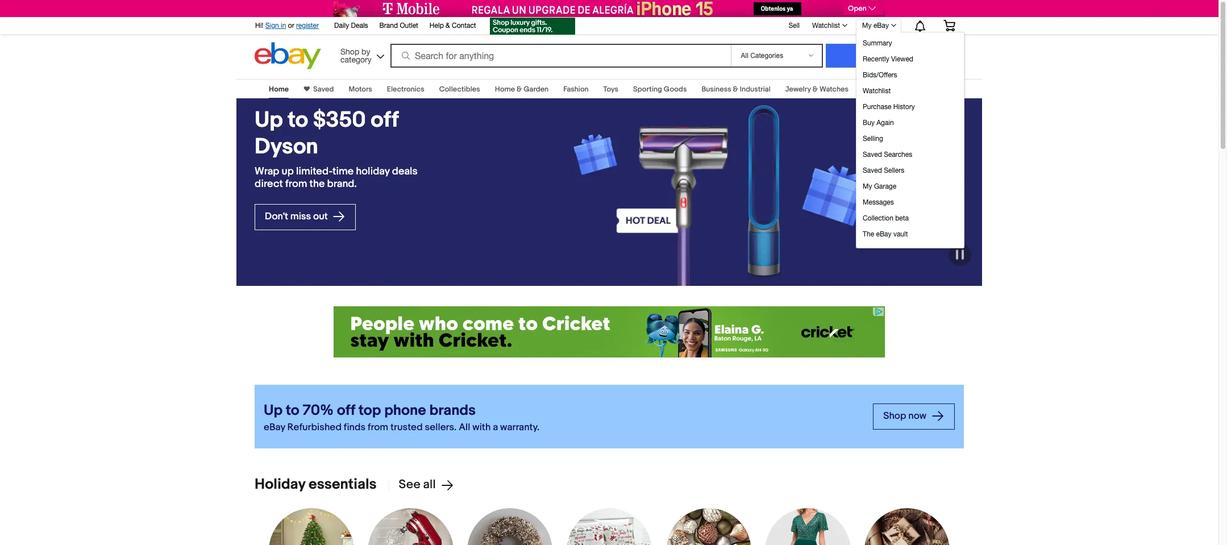 Task type: vqa. For each thing, say whether or not it's contained in the screenshot.
the &
yes



Task type: describe. For each thing, give the bounding box(es) containing it.
home for home & garden
[[495, 85, 515, 94]]

shop now link
[[873, 404, 955, 430]]

ebay right 'the'
[[876, 230, 892, 238]]

jewelry & watches link
[[786, 85, 849, 94]]

up to $350 off dyson link
[[255, 107, 443, 161]]

up
[[282, 165, 294, 178]]

up to 70% off top phone brands ebay refurbished finds from trusted sellers. all with a warranty.
[[264, 402, 540, 433]]

purchase
[[863, 103, 892, 111]]

don't miss out
[[265, 211, 330, 222]]

limited-
[[296, 165, 333, 178]]

& for watches
[[813, 85, 818, 94]]

help & contact link
[[430, 20, 476, 32]]

direct
[[255, 178, 283, 190]]

purchase history
[[863, 103, 915, 111]]

see all link
[[388, 478, 454, 492]]

searches
[[884, 151, 913, 159]]

recently
[[863, 55, 890, 63]]

my for my garage
[[863, 182, 872, 190]]

70%
[[303, 402, 334, 420]]

off for $350
[[371, 107, 399, 134]]

again
[[877, 119, 894, 127]]

bids/offers
[[863, 71, 897, 79]]

get the coupon image
[[490, 18, 575, 35]]

electronics link
[[387, 85, 424, 94]]

home & garden
[[495, 85, 549, 94]]

buy
[[863, 119, 875, 127]]

Search for anything text field
[[392, 45, 729, 67]]

collection beta link
[[860, 210, 963, 226]]

shop for shop by category
[[341, 47, 359, 56]]

1 horizontal spatial watchlist
[[863, 87, 891, 95]]

jewelry & watches
[[786, 85, 849, 94]]

buy again link
[[860, 115, 963, 131]]

my ebay
[[862, 22, 889, 30]]

see all
[[399, 478, 436, 492]]

0 vertical spatial watchlist
[[812, 22, 840, 30]]

& for contact
[[446, 22, 450, 30]]

the
[[310, 178, 325, 190]]

to for 70%
[[286, 402, 299, 420]]

1 advertisement region from the top
[[334, 0, 885, 17]]

holiday essentials link
[[255, 476, 377, 493]]

the ebay vault
[[863, 230, 908, 238]]

brand
[[380, 22, 398, 30]]

saved sellers link
[[860, 163, 963, 179]]

bids/offers link
[[860, 67, 963, 83]]

none submit inside shop by category banner
[[826, 44, 922, 68]]

history
[[893, 103, 915, 111]]

to for $350
[[288, 107, 308, 134]]

vault
[[894, 230, 908, 238]]

toys link
[[604, 85, 619, 94]]

account navigation
[[249, 14, 965, 248]]

with
[[473, 422, 491, 433]]

my garage link
[[860, 179, 963, 194]]

shop for shop now
[[884, 411, 906, 422]]

help & contact
[[430, 22, 476, 30]]

register
[[296, 22, 319, 30]]

electronics
[[387, 85, 424, 94]]

0 vertical spatial watchlist link
[[806, 19, 853, 32]]

business & industrial link
[[702, 85, 771, 94]]

trusted
[[391, 422, 423, 433]]

ebay left live
[[864, 85, 880, 94]]

collectibles link
[[439, 85, 480, 94]]

open
[[848, 4, 867, 13]]

outlet
[[400, 22, 418, 30]]

business
[[702, 85, 731, 94]]

phone
[[384, 402, 426, 420]]

toys
[[604, 85, 619, 94]]

saved for saved searches
[[863, 151, 882, 159]]

saved sellers
[[863, 167, 905, 175]]

sellers
[[884, 167, 905, 175]]

all
[[459, 422, 470, 433]]

beta
[[895, 214, 909, 222]]

out
[[313, 211, 328, 222]]

selling
[[863, 135, 883, 143]]

in
[[281, 22, 286, 30]]

essentials
[[309, 476, 377, 493]]

holiday
[[356, 165, 390, 178]]

advertisement region inside up to $350 off dyson main content
[[334, 306, 885, 358]]

help
[[430, 22, 444, 30]]

don't miss out link
[[255, 204, 356, 230]]

recently viewed link
[[860, 51, 963, 67]]

daily deals link
[[334, 20, 368, 32]]

selling link
[[860, 131, 963, 147]]

by
[[362, 47, 370, 56]]

sign
[[265, 22, 279, 30]]

register link
[[296, 22, 319, 30]]

deals
[[392, 165, 418, 178]]

the
[[863, 230, 874, 238]]

daily
[[334, 22, 349, 30]]

saved searches
[[863, 151, 913, 159]]

up to 70% off top phone brands link
[[264, 401, 864, 421]]

sign in link
[[265, 22, 286, 30]]

summary link
[[860, 35, 963, 51]]



Task type: locate. For each thing, give the bounding box(es) containing it.
0 horizontal spatial off
[[337, 402, 355, 420]]

2 vertical spatial saved
[[863, 167, 882, 175]]

& for garden
[[517, 85, 522, 94]]

shop by category
[[341, 47, 372, 64]]

sellers.
[[425, 422, 457, 433]]

hi! sign in or register
[[255, 22, 319, 30]]

brand outlet link
[[380, 20, 418, 32]]

ebay live link
[[864, 85, 894, 94]]

off inside up to $350 off dyson wrap up limited-time holiday deals direct from the brand.
[[371, 107, 399, 134]]

1 vertical spatial shop
[[884, 411, 906, 422]]

up for up to 70% off top phone brands
[[264, 402, 283, 420]]

1 horizontal spatial home
[[495, 85, 515, 94]]

watchlist
[[812, 22, 840, 30], [863, 87, 891, 95]]

home for home
[[269, 85, 289, 94]]

my garage
[[863, 182, 897, 190]]

0 vertical spatial off
[[371, 107, 399, 134]]

0 vertical spatial up
[[255, 107, 283, 134]]

ebay
[[874, 22, 889, 30], [864, 85, 880, 94], [876, 230, 892, 238], [264, 422, 285, 433]]

up inside up to 70% off top phone brands ebay refurbished finds from trusted sellers. all with a warranty.
[[264, 402, 283, 420]]

daily deals
[[334, 22, 368, 30]]

from inside up to $350 off dyson wrap up limited-time holiday deals direct from the brand.
[[285, 178, 307, 190]]

& inside account "navigation"
[[446, 22, 450, 30]]

saved up $350
[[313, 85, 334, 94]]

collectibles
[[439, 85, 480, 94]]

miss
[[290, 211, 311, 222]]

saved searches link
[[860, 147, 963, 163]]

0 vertical spatial saved
[[313, 85, 334, 94]]

wrap
[[255, 165, 279, 178]]

1 vertical spatial saved
[[863, 151, 882, 159]]

0 horizontal spatial shop
[[341, 47, 359, 56]]

2 home from the left
[[495, 85, 515, 94]]

see
[[399, 478, 421, 492]]

0 horizontal spatial from
[[285, 178, 307, 190]]

messages link
[[860, 194, 963, 210]]

off inside up to 70% off top phone brands ebay refurbished finds from trusted sellers. all with a warranty.
[[337, 402, 355, 420]]

&
[[446, 22, 450, 30], [517, 85, 522, 94], [733, 85, 738, 94], [813, 85, 818, 94]]

saved for saved sellers
[[863, 167, 882, 175]]

from
[[285, 178, 307, 190], [368, 422, 388, 433]]

watchlist link down open
[[806, 19, 853, 32]]

saved down selling
[[863, 151, 882, 159]]

1 horizontal spatial off
[[371, 107, 399, 134]]

my for my ebay
[[862, 22, 872, 30]]

viewed
[[891, 55, 914, 63]]

off for 70%
[[337, 402, 355, 420]]

collection beta
[[863, 214, 909, 222]]

shop by category banner
[[249, 14, 965, 248]]

watches
[[820, 85, 849, 94]]

& left the "garden"
[[517, 85, 522, 94]]

1 vertical spatial off
[[337, 402, 355, 420]]

up up wrap
[[255, 107, 283, 134]]

advertisement region
[[334, 0, 885, 17], [334, 306, 885, 358]]

industrial
[[740, 85, 771, 94]]

ebay left refurbished at the bottom of the page
[[264, 422, 285, 433]]

off up 'finds'
[[337, 402, 355, 420]]

watchlist link
[[806, 19, 853, 32], [860, 83, 963, 99]]

from down top
[[368, 422, 388, 433]]

top
[[359, 402, 381, 420]]

up inside up to $350 off dyson wrap up limited-time holiday deals direct from the brand.
[[255, 107, 283, 134]]

0 horizontal spatial watchlist link
[[806, 19, 853, 32]]

or
[[288, 22, 294, 30]]

0 vertical spatial from
[[285, 178, 307, 190]]

0 vertical spatial shop
[[341, 47, 359, 56]]

saved inside up to $350 off dyson main content
[[313, 85, 334, 94]]

None submit
[[826, 44, 922, 68]]

shop left by
[[341, 47, 359, 56]]

up to $350 off dyson main content
[[0, 72, 1219, 545]]

garden
[[524, 85, 549, 94]]

your shopping cart image
[[943, 20, 956, 31]]

motors
[[349, 85, 372, 94]]

saved link
[[310, 85, 334, 94]]

messages
[[863, 198, 894, 206]]

live
[[881, 85, 894, 94]]

my ebay link
[[856, 19, 902, 32]]

finds
[[344, 422, 366, 433]]

ebay inside up to 70% off top phone brands ebay refurbished finds from trusted sellers. all with a warranty.
[[264, 422, 285, 433]]

shop
[[341, 47, 359, 56], [884, 411, 906, 422]]

off down electronics
[[371, 107, 399, 134]]

0 vertical spatial my
[[862, 22, 872, 30]]

all
[[423, 478, 436, 492]]

holiday essentials
[[255, 476, 377, 493]]

up for up to $350 off dyson
[[255, 107, 283, 134]]

my
[[862, 22, 872, 30], [863, 182, 872, 190]]

jewelry
[[786, 85, 811, 94]]

ebay up summary
[[874, 22, 889, 30]]

up left 70%
[[264, 402, 283, 420]]

0 vertical spatial to
[[288, 107, 308, 134]]

1 vertical spatial from
[[368, 422, 388, 433]]

from down up
[[285, 178, 307, 190]]

saved up my garage
[[863, 167, 882, 175]]

sporting goods
[[633, 85, 687, 94]]

business & industrial
[[702, 85, 771, 94]]

shop inside 'shop by category'
[[341, 47, 359, 56]]

brand.
[[327, 178, 357, 190]]

watchlist up purchase
[[863, 87, 891, 95]]

time
[[333, 165, 354, 178]]

shop left now on the bottom right of page
[[884, 411, 906, 422]]

1 vertical spatial watchlist
[[863, 87, 891, 95]]

holiday
[[255, 476, 305, 493]]

category
[[341, 55, 372, 64]]

home left saved link
[[269, 85, 289, 94]]

to inside up to 70% off top phone brands ebay refurbished finds from trusted sellers. all with a warranty.
[[286, 402, 299, 420]]

1 vertical spatial up
[[264, 402, 283, 420]]

1 vertical spatial to
[[286, 402, 299, 420]]

my left garage
[[863, 182, 872, 190]]

now
[[909, 411, 927, 422]]

deals
[[351, 22, 368, 30]]

my down open button
[[862, 22, 872, 30]]

collection
[[863, 214, 894, 222]]

brand outlet
[[380, 22, 418, 30]]

1 home from the left
[[269, 85, 289, 94]]

to left 70%
[[286, 402, 299, 420]]

1 vertical spatial my
[[863, 182, 872, 190]]

$350
[[313, 107, 366, 134]]

home left the "garden"
[[495, 85, 515, 94]]

sell
[[789, 21, 800, 29]]

0 vertical spatial advertisement region
[[334, 0, 885, 17]]

shop by category button
[[335, 42, 387, 67]]

1 horizontal spatial shop
[[884, 411, 906, 422]]

shop now
[[884, 411, 929, 422]]

& right help
[[446, 22, 450, 30]]

up
[[255, 107, 283, 134], [264, 402, 283, 420]]

1 horizontal spatial watchlist link
[[860, 83, 963, 99]]

to left $350
[[288, 107, 308, 134]]

shop inside shop now "link"
[[884, 411, 906, 422]]

to inside up to $350 off dyson wrap up limited-time holiday deals direct from the brand.
[[288, 107, 308, 134]]

watchlist link up history
[[860, 83, 963, 99]]

brands
[[430, 402, 476, 420]]

2 advertisement region from the top
[[334, 306, 885, 358]]

1 vertical spatial watchlist link
[[860, 83, 963, 99]]

0 horizontal spatial watchlist
[[812, 22, 840, 30]]

from inside up to 70% off top phone brands ebay refurbished finds from trusted sellers. all with a warranty.
[[368, 422, 388, 433]]

0 horizontal spatial home
[[269, 85, 289, 94]]

1 vertical spatial advertisement region
[[334, 306, 885, 358]]

contact
[[452, 22, 476, 30]]

a
[[493, 422, 498, 433]]

& right 'jewelry'
[[813, 85, 818, 94]]

purchase history link
[[860, 99, 963, 115]]

hi!
[[255, 22, 263, 30]]

& for industrial
[[733, 85, 738, 94]]

watchlist right sell link at the top right
[[812, 22, 840, 30]]

saved for saved
[[313, 85, 334, 94]]

don't
[[265, 211, 288, 222]]

ebay live
[[864, 85, 894, 94]]

up to $350 off dyson wrap up limited-time holiday deals direct from the brand.
[[255, 107, 418, 190]]

fashion
[[563, 85, 589, 94]]

& right business
[[733, 85, 738, 94]]

fashion link
[[563, 85, 589, 94]]

sell link
[[784, 21, 805, 29]]

warranty.
[[500, 422, 540, 433]]

1 horizontal spatial from
[[368, 422, 388, 433]]

goods
[[664, 85, 687, 94]]



